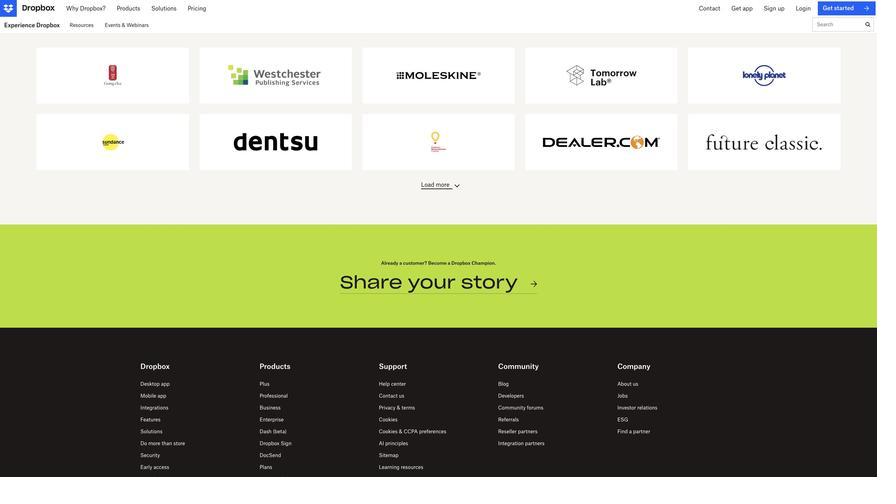 Task type: vqa. For each thing, say whether or not it's contained in the screenshot.
Learning resources link
yes



Task type: locate. For each thing, give the bounding box(es) containing it.
gong cha logo image
[[54, 65, 171, 86]]

ai principles link
[[379, 441, 408, 447]]

solutions inside button
[[149, 5, 175, 12]]

share
[[340, 271, 403, 294]]

champion.
[[472, 261, 496, 266]]

app right mobile
[[158, 393, 166, 399]]

us down center
[[399, 393, 404, 399]]

a for already
[[400, 261, 402, 266]]

get started link
[[824, 1, 876, 15]]

contact inside button
[[733, 5, 754, 12]]

contact up privacy
[[379, 393, 398, 399]]

0 vertical spatial community
[[498, 363, 539, 371]]

us for contact us
[[399, 393, 404, 399]]

2 vertical spatial app
[[158, 393, 166, 399]]

share your story
[[340, 271, 523, 294]]

1 horizontal spatial sign
[[798, 5, 810, 12]]

help
[[379, 381, 390, 387]]

preferences
[[419, 429, 447, 435]]

1 vertical spatial community
[[498, 405, 526, 411]]

products
[[115, 5, 138, 12], [260, 363, 291, 371]]

community forums link
[[498, 405, 544, 411]]

cookies for cookies & ccpa preferences
[[379, 429, 398, 435]]

community down "developers" link on the right of the page
[[498, 405, 526, 411]]

dropbox?
[[78, 5, 103, 12]]

cookies down privacy
[[379, 417, 398, 423]]

app inside button
[[777, 5, 787, 12]]

1 vertical spatial app
[[161, 381, 170, 387]]

0 vertical spatial contact
[[733, 5, 754, 12]]

get right contact button
[[765, 5, 775, 12]]

community
[[498, 363, 539, 371], [498, 405, 526, 411]]

us right about
[[633, 381, 639, 387]]

desktop
[[140, 381, 160, 387]]

center
[[391, 381, 406, 387]]

tomorrow lab logo image
[[543, 65, 660, 86]]

1 horizontal spatial products
[[260, 363, 291, 371]]

webinars
[[127, 22, 149, 28]]

2 cookies from the top
[[379, 429, 398, 435]]

business
[[260, 405, 281, 411]]

plans
[[260, 465, 272, 471]]

& right events
[[122, 22, 125, 28]]

get app button
[[760, 0, 792, 17]]

do more than store
[[140, 441, 185, 447]]

& for terms
[[397, 405, 400, 411]]

1 vertical spatial sign
[[281, 441, 292, 447]]

sign left in
[[798, 5, 810, 12]]

0 vertical spatial partners
[[518, 429, 538, 435]]

1 vertical spatial us
[[399, 393, 404, 399]]

& for ccpa
[[399, 429, 402, 435]]

experience
[[4, 22, 35, 29]]

0 horizontal spatial more
[[148, 441, 160, 447]]

esg
[[618, 417, 628, 423]]

community up blog link
[[498, 363, 539, 371]]

2 vertical spatial &
[[399, 429, 402, 435]]

mobile
[[140, 393, 156, 399]]

0 vertical spatial more
[[436, 182, 450, 189]]

None search field
[[813, 18, 863, 35]]

dropbox
[[36, 22, 60, 29], [452, 261, 471, 266], [140, 363, 170, 371], [260, 441, 279, 447]]

community for community forums
[[498, 405, 526, 411]]

0 horizontal spatial get
[[765, 5, 775, 12]]

app for mobile app
[[158, 393, 166, 399]]

products button
[[109, 0, 144, 17]]

dropbox up the docsend link
[[260, 441, 279, 447]]

get left started
[[829, 5, 839, 12]]

1 horizontal spatial a
[[448, 261, 450, 266]]

1 cookies from the top
[[379, 417, 398, 423]]

more right the load
[[436, 182, 450, 189]]

than
[[162, 441, 172, 447]]

0 vertical spatial app
[[777, 5, 787, 12]]

& inside "link"
[[122, 22, 125, 28]]

&
[[122, 22, 125, 28], [397, 405, 400, 411], [399, 429, 402, 435]]

products up plus link
[[260, 363, 291, 371]]

0 horizontal spatial contact
[[379, 393, 398, 399]]

solutions link
[[140, 429, 163, 435]]

more
[[436, 182, 450, 189], [148, 441, 160, 447]]

0 vertical spatial cookies
[[379, 417, 398, 423]]

get inside get app button
[[765, 5, 775, 12]]

solutions down features
[[140, 429, 163, 435]]

us
[[633, 381, 639, 387], [399, 393, 404, 399]]

1 vertical spatial &
[[397, 405, 400, 411]]

plus
[[260, 381, 270, 387]]

cookies
[[379, 417, 398, 423], [379, 429, 398, 435]]

reseller partners link
[[498, 429, 538, 435]]

solutions
[[149, 5, 175, 12], [140, 429, 163, 435]]

1 horizontal spatial more
[[436, 182, 450, 189]]

help center
[[379, 381, 406, 387]]

help center link
[[379, 381, 406, 387]]

contact for contact us
[[379, 393, 398, 399]]

business link
[[260, 405, 281, 411]]

jobs
[[618, 393, 628, 399]]

solutions left pricing link
[[149, 5, 175, 12]]

security link
[[140, 453, 160, 459]]

sitemap link
[[379, 453, 399, 459]]

referrals
[[498, 417, 519, 423]]

blog
[[498, 381, 509, 387]]

& left ccpa
[[399, 429, 402, 435]]

your
[[408, 271, 456, 294]]

0 horizontal spatial a
[[400, 261, 402, 266]]

blog link
[[498, 381, 509, 387]]

ccpa
[[404, 429, 418, 435]]

partners down reseller partners link
[[525, 441, 545, 447]]

2 community from the top
[[498, 405, 526, 411]]

a right become on the bottom of page
[[448, 261, 450, 266]]

0 vertical spatial products
[[115, 5, 138, 12]]

integrations
[[140, 405, 168, 411]]

1 horizontal spatial contact
[[733, 5, 754, 12]]

sign down (beta)
[[281, 441, 292, 447]]

app left sign in link
[[777, 5, 787, 12]]

products up the events & webinars
[[115, 5, 138, 12]]

mobile app link
[[140, 393, 166, 399]]

enterprise link
[[260, 417, 284, 423]]

enterprise
[[260, 417, 284, 423]]

1 horizontal spatial us
[[633, 381, 639, 387]]

lonely planet logo image
[[706, 65, 823, 86]]

security
[[140, 453, 160, 459]]

docsend link
[[260, 453, 281, 459]]

events
[[105, 22, 121, 28]]

2 horizontal spatial a
[[629, 429, 632, 435]]

customer?
[[403, 261, 427, 266]]

& left terms
[[397, 405, 400, 411]]

1 get from the left
[[765, 5, 775, 12]]

contact left get app
[[733, 5, 754, 12]]

solutions button
[[144, 0, 180, 17]]

a right already
[[400, 261, 402, 266]]

terms
[[402, 405, 415, 411]]

more for load
[[436, 182, 450, 189]]

get inside get started link
[[829, 5, 839, 12]]

contact
[[733, 5, 754, 12], [379, 393, 398, 399]]

privacy
[[379, 405, 396, 411]]

1 vertical spatial partners
[[525, 441, 545, 447]]

started
[[841, 5, 860, 12]]

cookies link
[[379, 417, 398, 423]]

1 vertical spatial cookies
[[379, 429, 398, 435]]

load more
[[421, 182, 453, 189]]

sitemap
[[379, 453, 399, 459]]

0 vertical spatial solutions
[[149, 5, 175, 12]]

experience dropbox
[[4, 22, 60, 29]]

story
[[461, 271, 518, 294]]

1 community from the top
[[498, 363, 539, 371]]

cookies for cookies link
[[379, 417, 398, 423]]

more right do
[[148, 441, 160, 447]]

cookies down cookies link
[[379, 429, 398, 435]]

already
[[381, 261, 398, 266]]

a right find
[[629, 429, 632, 435]]

0 vertical spatial us
[[633, 381, 639, 387]]

moleskine logo image
[[380, 65, 497, 86]]

investor relations link
[[618, 405, 658, 411]]

mobile app
[[140, 393, 166, 399]]

dropbox up desktop app link
[[140, 363, 170, 371]]

1 vertical spatial contact
[[379, 393, 398, 399]]

1 horizontal spatial get
[[829, 5, 839, 12]]

0 vertical spatial &
[[122, 22, 125, 28]]

0 horizontal spatial us
[[399, 393, 404, 399]]

app right desktop
[[161, 381, 170, 387]]

1 vertical spatial more
[[148, 441, 160, 447]]

jobs link
[[618, 393, 628, 399]]

2 get from the left
[[829, 5, 839, 12]]

early
[[140, 465, 152, 471]]

0 horizontal spatial products
[[115, 5, 138, 12]]

partners up integration partners link
[[518, 429, 538, 435]]

sign
[[798, 5, 810, 12], [281, 441, 292, 447]]

us for about us
[[633, 381, 639, 387]]

products inside button
[[115, 5, 138, 12]]



Task type: describe. For each thing, give the bounding box(es) containing it.
early access link
[[140, 465, 169, 471]]

forums
[[527, 405, 544, 411]]

contact button
[[727, 0, 760, 17]]

dash (beta) link
[[260, 429, 287, 435]]

already a customer? become a dropbox champion.
[[381, 261, 496, 266]]

dealer.com/cox automotive logo image
[[543, 132, 660, 153]]

share your story link
[[340, 271, 537, 294]]

integration partners
[[498, 441, 545, 447]]

partners for integration partners
[[525, 441, 545, 447]]

developers link
[[498, 393, 524, 399]]

sundance film festival logo image
[[54, 132, 171, 153]]

a for find
[[629, 429, 632, 435]]

contact us link
[[379, 393, 404, 399]]

resources link
[[70, 17, 94, 33]]

future classic logo image
[[706, 132, 823, 153]]

do
[[140, 441, 147, 447]]

become
[[428, 261, 447, 266]]

pricing link
[[180, 0, 210, 17]]

integrations link
[[140, 405, 168, 411]]

esg link
[[618, 417, 628, 423]]

1 vertical spatial products
[[260, 363, 291, 371]]

integration
[[498, 441, 524, 447]]

professional link
[[260, 393, 288, 399]]

dropbox left champion.
[[452, 261, 471, 266]]

events & webinars
[[105, 22, 149, 28]]

experience dropbox link
[[0, 17, 64, 33]]

integration partners link
[[498, 441, 545, 447]]

load
[[421, 182, 434, 189]]

desktop app link
[[140, 381, 170, 387]]

partner
[[633, 429, 650, 435]]

dentsu logo image
[[217, 132, 334, 153]]

reseller partners
[[498, 429, 538, 435]]

community forums
[[498, 405, 544, 411]]

docsend
[[260, 453, 281, 459]]

more for do
[[148, 441, 160, 447]]

get started
[[829, 5, 860, 12]]

dash (beta)
[[260, 429, 287, 435]]

find
[[618, 429, 628, 435]]

about us link
[[618, 381, 639, 387]]

load more link
[[421, 182, 456, 189]]

dropbox sign
[[260, 441, 292, 447]]

why dropbox? button
[[58, 0, 109, 17]]

1 vertical spatial solutions
[[140, 429, 163, 435]]

developers
[[498, 393, 524, 399]]

sign in
[[798, 5, 817, 12]]

& for webinars
[[122, 22, 125, 28]]

dropbox right experience in the top left of the page
[[36, 22, 60, 29]]

find a partner
[[618, 429, 650, 435]]

community for community
[[498, 363, 539, 371]]

get for get started
[[829, 5, 839, 12]]

privacy & terms link
[[379, 405, 415, 411]]

store
[[173, 441, 185, 447]]

access
[[154, 465, 169, 471]]

investor relations
[[618, 405, 658, 411]]

partners for reseller partners
[[518, 429, 538, 435]]

learning resources link
[[379, 465, 423, 471]]

westchester publishing logo image
[[217, 65, 334, 86]]

dropbox sign link
[[260, 441, 292, 447]]

reseller
[[498, 429, 517, 435]]

about
[[618, 381, 632, 387]]

support
[[379, 363, 407, 371]]

resources
[[401, 465, 423, 471]]

events & webinars link
[[105, 17, 149, 33]]

features
[[140, 417, 161, 423]]

do more than store link
[[140, 441, 185, 447]]

0 horizontal spatial sign
[[281, 441, 292, 447]]

principles
[[385, 441, 408, 447]]

learning resources
[[379, 465, 423, 471]]

search
[[817, 21, 833, 27]]

privacy & terms
[[379, 405, 415, 411]]

cookies & ccpa preferences link
[[379, 429, 447, 435]]

company
[[618, 363, 651, 371]]

early access
[[140, 465, 169, 471]]

plans link
[[260, 465, 272, 471]]

get for get app
[[765, 5, 775, 12]]

0 vertical spatial sign
[[798, 5, 810, 12]]

app for desktop app
[[161, 381, 170, 387]]

why dropbox?
[[64, 5, 103, 12]]

dash
[[260, 429, 272, 435]]

pricing
[[186, 5, 204, 12]]

(beta)
[[273, 429, 287, 435]]

sign in link
[[798, 1, 817, 15]]

contact us
[[379, 393, 404, 399]]

investor
[[618, 405, 636, 411]]

professional
[[260, 393, 288, 399]]

features link
[[140, 417, 161, 423]]

referrals link
[[498, 417, 519, 423]]

contact for contact
[[733, 5, 754, 12]]

why
[[64, 5, 76, 12]]

search image
[[866, 22, 871, 27]]

app for get app
[[777, 5, 787, 12]]

children's miracle logo image
[[380, 132, 497, 153]]

find a partner link
[[618, 429, 650, 435]]

resources
[[70, 22, 94, 28]]



